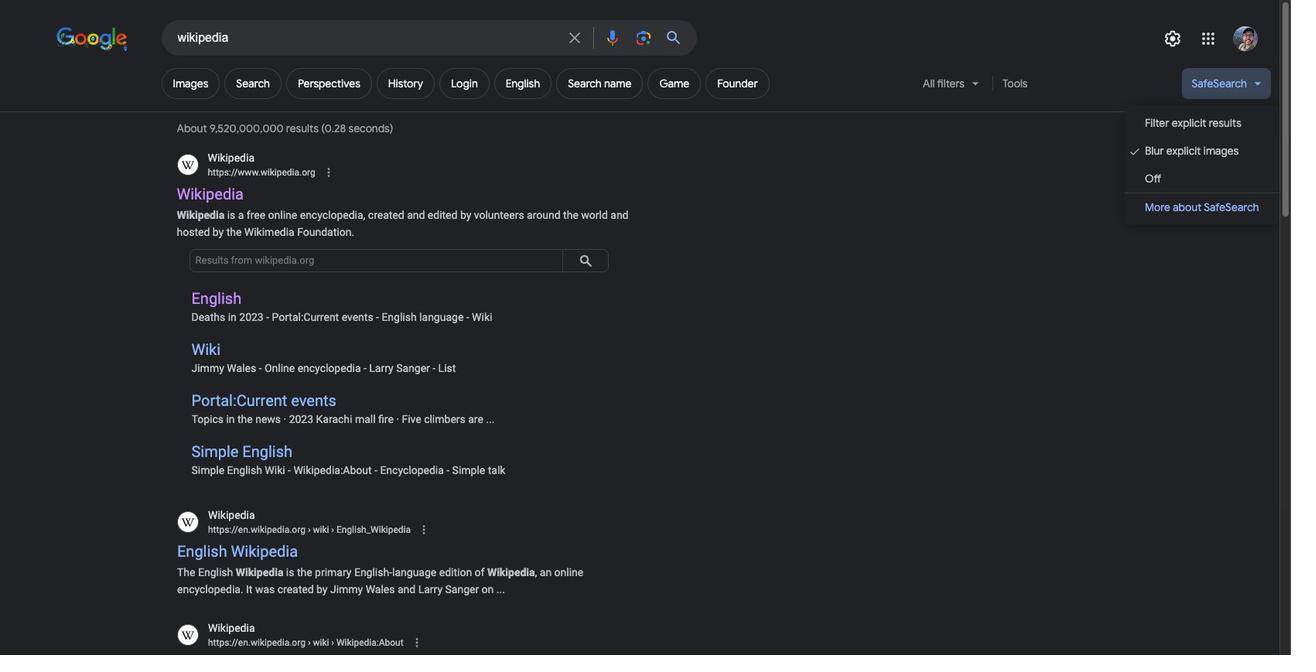 Task type: describe. For each thing, give the bounding box(es) containing it.
more
[[1146, 200, 1171, 214]]

9,520,000,000
[[210, 122, 284, 135]]

wikipedia https://www.wikipedia.org
[[208, 152, 316, 178]]

portal:current events topics in the news · 2023 karachi mall fire · five climbers are ...
[[192, 392, 495, 426]]

more about safesearch
[[1146, 200, 1260, 214]]

hosted
[[177, 226, 210, 238]]

in inside the english deaths in 2023 - portal:current events - english language - wiki
[[228, 311, 237, 323]]

is a free online encyclopedia, created and edited by volunteers around the world and hosted by the wikimedia foundation.
[[177, 209, 629, 238]]

talk
[[488, 465, 506, 477]]

more about safesearch link
[[1126, 194, 1280, 221]]

a
[[238, 209, 244, 221]]

it
[[246, 583, 252, 595]]

sanger -
[[396, 362, 436, 375]]

wales -
[[227, 362, 262, 375]]

english up the
[[177, 542, 227, 561]]

english_wikipedia
[[336, 525, 411, 535]]

on ...
[[482, 583, 505, 595]]

wiki link
[[192, 341, 221, 359]]

1 vertical spatial safesearch
[[1205, 200, 1260, 214]]

filter explicit results
[[1146, 116, 1242, 130]]

game
[[660, 77, 690, 91]]

about
[[1174, 200, 1202, 214]]

wiki -
[[265, 465, 291, 477]]

larry inside ', an online encyclopedia. it was created by jimmy wales and larry sanger on ...'
[[418, 583, 442, 595]]

edited
[[428, 209, 458, 221]]

events -
[[342, 311, 379, 323]]

wiki jimmy wales - online encyclopedia - larry sanger - list
[[192, 341, 456, 375]]

all
[[924, 77, 935, 91]]

results for explicit
[[1210, 116, 1242, 130]]

none text field containing https://en.wikipedia.org
[[208, 637, 403, 651]]

› wiki › English_Wikipedia text field
[[305, 525, 411, 535]]

(0.28
[[321, 122, 346, 135]]

encyclopedia.
[[177, 583, 243, 595]]

are
[[468, 414, 484, 426]]

the english wikipedia is the primary english-language edition of wikipedia
[[177, 566, 535, 578]]

simple left talk
[[453, 465, 486, 477]]

search name link
[[557, 68, 644, 99]]

search link
[[225, 68, 282, 99]]

name
[[605, 77, 632, 91]]

2023
[[289, 414, 314, 426]]

created inside ', an online encyclopedia. it was created by jimmy wales and larry sanger on ...'
[[277, 583, 314, 595]]

encyclopedia -
[[298, 362, 367, 375]]

news
[[256, 414, 281, 426]]

blur explicit images
[[1146, 144, 1240, 158]]

Results from wikipedia.org text field
[[189, 249, 563, 272]]

...
[[486, 414, 495, 426]]

search by voice image
[[603, 29, 622, 47]]

english right login link
[[506, 77, 540, 91]]

language
[[392, 566, 436, 578]]

primary
[[315, 566, 351, 578]]

1 · from the left
[[284, 414, 287, 426]]

filter explicit results link
[[1126, 109, 1280, 137]]

https://en.wikipedia.org for wikipedia https://en.wikipedia.org › wiki › wikipedia:about
[[208, 638, 305, 649]]

jimmy inside wiki jimmy wales - online encyclopedia - larry sanger - list
[[192, 362, 224, 375]]

founder link
[[706, 68, 770, 99]]

events
[[291, 392, 337, 410]]

encyclopedia -
[[380, 465, 450, 477]]

1 vertical spatial by
[[213, 226, 224, 238]]

larry inside wiki jimmy wales - online encyclopedia - larry sanger - list
[[369, 362, 394, 375]]

portal:current inside the english deaths in 2023 - portal:current events - english language - wiki
[[272, 311, 339, 323]]

› wiki › Wikipedia:About text field
[[305, 638, 403, 649]]

all filters button
[[914, 68, 991, 105]]

search by image image
[[634, 29, 653, 47]]

foundation.
[[297, 226, 355, 238]]

the left world on the left of the page
[[564, 209, 579, 221]]

wiki for wikipedia https://en.wikipedia.org › wiki › english_wikipedia
[[313, 525, 329, 535]]

deaths
[[192, 311, 225, 323]]

the left primary at bottom left
[[297, 566, 312, 578]]

english right events -
[[382, 311, 417, 323]]

1 horizontal spatial is
[[286, 566, 294, 578]]

world
[[582, 209, 608, 221]]

https://en.wikipedia.org for wikipedia https://en.wikipedia.org › wiki › english_wikipedia
[[208, 525, 305, 535]]

wikipedia:about -
[[294, 465, 378, 477]]

online inside is a free online encyclopedia, created and edited by volunteers around the world and hosted by the wikimedia foundation.
[[268, 209, 297, 221]]

search name
[[568, 77, 632, 91]]

wiki for wikipedia https://en.wikipedia.org › wiki › wikipedia:about
[[313, 638, 329, 649]]

blur
[[1146, 144, 1165, 158]]

about
[[177, 122, 207, 135]]

and right world on the left of the page
[[611, 209, 629, 221]]

none text field containing https://en.wikipedia.org
[[208, 523, 411, 537]]

around
[[527, 209, 561, 221]]

2023 -
[[239, 311, 269, 323]]

2 · from the left
[[397, 414, 399, 426]]

filter
[[1146, 116, 1170, 130]]

game link
[[648, 68, 701, 99]]

edition
[[439, 566, 472, 578]]

portal:current inside 'portal:current events topics in the news · 2023 karachi mall fire · five climbers are ...'
[[192, 392, 287, 410]]

wikipedia https://en.wikipedia.org › wiki › english_wikipedia
[[208, 509, 411, 535]]

images link
[[161, 68, 220, 99]]

safesearch inside popup button
[[1192, 77, 1248, 91]]

an
[[540, 566, 552, 578]]

results for 9,520,000,000
[[286, 122, 319, 135]]

perspectives link
[[286, 68, 372, 99]]

login
[[451, 77, 478, 91]]

topics
[[192, 414, 224, 426]]

images
[[1204, 144, 1240, 158]]

created inside is a free online encyclopedia, created and edited by volunteers around the world and hosted by the wikimedia foundation.
[[368, 209, 405, 221]]

wales
[[365, 583, 395, 595]]



Task type: vqa. For each thing, say whether or not it's contained in the screenshot.


Task type: locate. For each thing, give the bounding box(es) containing it.
0 vertical spatial larry
[[369, 362, 394, 375]]

simple
[[192, 443, 239, 462], [192, 465, 225, 477], [453, 465, 486, 477]]

search for search name
[[568, 77, 602, 91]]

perspectives
[[298, 77, 361, 91]]

None search field
[[0, 19, 697, 56]]

wikipedia https://en.wikipedia.org › wiki › wikipedia:about
[[208, 623, 403, 649]]

about 9,520,000,000 results (0.28 seconds)
[[177, 122, 396, 135]]

wiki up primary at bottom left
[[313, 525, 329, 535]]

search up "9,520,000,000"
[[236, 77, 270, 91]]

results up images
[[1210, 116, 1242, 130]]

the down the a
[[227, 226, 242, 238]]

fire
[[379, 414, 394, 426]]

history
[[388, 77, 423, 91]]

simple english link
[[192, 443, 293, 462]]

english wikipedia
[[177, 542, 298, 561]]

jimmy
[[192, 362, 224, 375], [330, 583, 363, 595]]

wiki down the deaths
[[192, 341, 221, 359]]

jimmy inside ', an online encyclopedia. it was created by jimmy wales and larry sanger on ...'
[[330, 583, 363, 595]]

menu
[[1126, 105, 1280, 225]]

1 vertical spatial wiki
[[313, 638, 329, 649]]

wiki
[[472, 311, 493, 323], [192, 341, 221, 359]]

·
[[284, 414, 287, 426], [397, 414, 399, 426]]

wikipedia:about
[[336, 638, 403, 649]]

is left primary at bottom left
[[286, 566, 294, 578]]

the
[[177, 566, 195, 578]]

0 vertical spatial wiki
[[313, 525, 329, 535]]

1 horizontal spatial ·
[[397, 414, 399, 426]]

0 vertical spatial portal:current
[[272, 311, 339, 323]]

0 vertical spatial is
[[227, 209, 236, 221]]

jimmy down the english wikipedia is the primary english-language edition of wikipedia
[[330, 583, 363, 595]]

encyclopedia,
[[300, 209, 366, 221]]

blur explicit images link
[[1126, 137, 1280, 165]]

images
[[173, 77, 209, 91]]

list
[[439, 362, 456, 375]]

search for search
[[236, 77, 270, 91]]

0 vertical spatial safesearch
[[1192, 77, 1248, 91]]

and inside ', an online encyclopedia. it was created by jimmy wales and larry sanger on ...'
[[397, 583, 415, 595]]

0 vertical spatial https://en.wikipedia.org
[[208, 525, 305, 535]]

by right hosted
[[213, 226, 224, 238]]

is inside is a free online encyclopedia, created and edited by volunteers around the world and hosted by the wikimedia foundation.
[[227, 209, 236, 221]]

larry left sanger -
[[369, 362, 394, 375]]

1 horizontal spatial created
[[368, 209, 405, 221]]

wikipedia
[[208, 152, 255, 164], [177, 185, 244, 203], [177, 209, 225, 221], [208, 509, 255, 521], [231, 542, 298, 561], [235, 566, 283, 578], [487, 566, 535, 578], [208, 623, 255, 635]]

english-
[[354, 566, 392, 578]]

english link
[[494, 68, 552, 99], [192, 289, 242, 308]]

0 horizontal spatial created
[[277, 583, 314, 595]]

1 horizontal spatial larry
[[418, 583, 442, 595]]

explicit for filter
[[1172, 116, 1207, 130]]

seconds)
[[349, 122, 393, 135]]

https://www.wikipedia.org
[[208, 167, 316, 178]]

in inside 'portal:current events topics in the news · 2023 karachi mall fire · five climbers are ...'
[[226, 414, 235, 426]]

larry
[[369, 362, 394, 375], [418, 583, 442, 595]]

1 vertical spatial portal:current
[[192, 392, 287, 410]]

0 vertical spatial created
[[368, 209, 405, 221]]

wiki inside 'wikipedia https://en.wikipedia.org › wiki › english_wikipedia'
[[313, 525, 329, 535]]

by inside ', an online encyclopedia. it was created by jimmy wales and larry sanger on ...'
[[316, 583, 327, 595]]

created
[[368, 209, 405, 221], [277, 583, 314, 595]]

1 horizontal spatial wiki
[[472, 311, 493, 323]]

portal:current down wales -
[[192, 392, 287, 410]]

off
[[1146, 172, 1162, 186]]

https://en.wikipedia.org down it
[[208, 638, 305, 649]]

in
[[228, 311, 237, 323], [226, 414, 235, 426]]

karachi
[[316, 414, 353, 426]]

safesearch down off link
[[1205, 200, 1260, 214]]

english down simple english "link"
[[227, 465, 262, 477]]

safesearch up filter explicit results 'link'
[[1192, 77, 1248, 91]]

is left the a
[[227, 209, 236, 221]]

in left 2023 -
[[228, 311, 237, 323]]

english up wiki -
[[243, 443, 293, 462]]

was
[[255, 583, 275, 595]]

mall
[[355, 414, 376, 426]]

all filters
[[924, 77, 965, 91]]

online inside ', an online encyclopedia. it was created by jimmy wales and larry sanger on ...'
[[554, 566, 583, 578]]

created right was
[[277, 583, 314, 595]]

0 vertical spatial online
[[268, 209, 297, 221]]

wikipedia inside 'wikipedia https://en.wikipedia.org › wiki › english_wikipedia'
[[208, 509, 255, 521]]

founder
[[718, 77, 758, 91]]

sanger
[[445, 583, 479, 595]]

english
[[506, 77, 540, 91], [192, 289, 242, 308], [382, 311, 417, 323], [243, 443, 293, 462], [227, 465, 262, 477], [177, 542, 227, 561], [198, 566, 233, 578]]

language -
[[420, 311, 470, 323]]

0 vertical spatial wiki
[[472, 311, 493, 323]]

login link
[[440, 68, 490, 99]]

1 vertical spatial is
[[286, 566, 294, 578]]

,
[[535, 566, 537, 578]]

and down language
[[397, 583, 415, 595]]

0 horizontal spatial larry
[[369, 362, 394, 375]]

1 https://en.wikipedia.org from the top
[[208, 525, 305, 535]]

online right an
[[554, 566, 583, 578]]

search icon image
[[574, 249, 597, 272]]

tools
[[1003, 77, 1028, 91]]

1 search from the left
[[236, 77, 270, 91]]

online up wikimedia
[[268, 209, 297, 221]]

portal:current up wiki jimmy wales - online encyclopedia - larry sanger - list
[[272, 311, 339, 323]]

wiki left wikipedia:about
[[313, 638, 329, 649]]

safesearch
[[1192, 77, 1248, 91], [1205, 200, 1260, 214]]

five
[[402, 414, 422, 426]]

seasonal holidays 2023 image
[[56, 26, 127, 52]]

›
[[308, 525, 310, 535], [331, 525, 334, 535], [308, 638, 310, 649], [331, 638, 334, 649]]

2 vertical spatial by
[[316, 583, 327, 595]]

2 https://en.wikipedia.org from the top
[[208, 638, 305, 649]]

created up results from wikipedia.org text box
[[368, 209, 405, 221]]

2 horizontal spatial by
[[460, 209, 472, 221]]

1 vertical spatial english link
[[192, 289, 242, 308]]

1 vertical spatial created
[[277, 583, 314, 595]]

tools button
[[996, 68, 1035, 99]]

wiki inside the wikipedia https://en.wikipedia.org › wiki › wikipedia:about
[[313, 638, 329, 649]]

explicit for blur
[[1167, 144, 1202, 158]]

english link up the deaths
[[192, 289, 242, 308]]

0 horizontal spatial jimmy
[[192, 362, 224, 375]]

online
[[265, 362, 295, 375]]

0 horizontal spatial online
[[268, 209, 297, 221]]

the left 'news'
[[238, 414, 253, 426]]

results inside 'link'
[[1210, 116, 1242, 130]]

by
[[460, 209, 472, 221], [213, 226, 224, 238], [316, 583, 327, 595]]

0 horizontal spatial wiki
[[192, 341, 221, 359]]

2 search from the left
[[568, 77, 602, 91]]

2 wiki from the top
[[313, 638, 329, 649]]

explicit
[[1172, 116, 1207, 130], [1167, 144, 1202, 158]]

0 vertical spatial by
[[460, 209, 472, 221]]

https://en.wikipedia.org inside the wikipedia https://en.wikipedia.org › wiki › wikipedia:about
[[208, 638, 305, 649]]

is
[[227, 209, 236, 221], [286, 566, 294, 578]]

1 vertical spatial online
[[554, 566, 583, 578]]

simple down topics
[[192, 443, 239, 462]]

1 vertical spatial wiki
[[192, 341, 221, 359]]

1 horizontal spatial by
[[316, 583, 327, 595]]

english deaths in 2023 - portal:current events - english language - wiki
[[192, 289, 493, 323]]

explicit up blur explicit images
[[1172, 116, 1207, 130]]

results
[[1210, 116, 1242, 130], [286, 122, 319, 135]]

0 horizontal spatial results
[[286, 122, 319, 135]]

1 vertical spatial in
[[226, 414, 235, 426]]

0 horizontal spatial is
[[227, 209, 236, 221]]

1 vertical spatial explicit
[[1167, 144, 1202, 158]]

None text field
[[208, 637, 403, 651]]

and left edited
[[407, 209, 425, 221]]

1 vertical spatial jimmy
[[330, 583, 363, 595]]

1 horizontal spatial english link
[[494, 68, 552, 99]]

0 horizontal spatial by
[[213, 226, 224, 238]]

wiki inside the english deaths in 2023 - portal:current events - english language - wiki
[[472, 311, 493, 323]]

1 horizontal spatial online
[[554, 566, 583, 578]]

larry down language
[[418, 583, 442, 595]]

and
[[407, 209, 425, 221], [611, 209, 629, 221], [397, 583, 415, 595]]

by right edited
[[460, 209, 472, 221]]

, an online encyclopedia. it was created by jimmy wales and larry sanger on ...
[[177, 566, 583, 595]]

wikimedia
[[244, 226, 295, 238]]

Search search field
[[178, 29, 556, 49]]

https://en.wikipedia.org inside 'wikipedia https://en.wikipedia.org › wiki › english_wikipedia'
[[208, 525, 305, 535]]

portal:current
[[272, 311, 339, 323], [192, 392, 287, 410]]

wiki inside wiki jimmy wales - online encyclopedia - larry sanger - list
[[192, 341, 221, 359]]

portal:current events link
[[192, 392, 337, 410]]

explicit inside 'link'
[[1172, 116, 1207, 130]]

filters
[[938, 77, 965, 91]]

0 vertical spatial in
[[228, 311, 237, 323]]

None text field
[[208, 523, 411, 537]]

the inside 'portal:current events topics in the news · 2023 karachi mall fire · five climbers are ...'
[[238, 414, 253, 426]]

search left name
[[568, 77, 602, 91]]

english up the deaths
[[192, 289, 242, 308]]

wiki right language -
[[472, 311, 493, 323]]

1 horizontal spatial results
[[1210, 116, 1242, 130]]

of
[[475, 566, 485, 578]]

simple down simple english "link"
[[192, 465, 225, 477]]

0 vertical spatial english link
[[494, 68, 552, 99]]

· right fire
[[397, 414, 399, 426]]

1 vertical spatial larry
[[418, 583, 442, 595]]

https://en.wikipedia.org up "english wikipedia"
[[208, 525, 305, 535]]

explicit right blur
[[1167, 144, 1202, 158]]

jimmy down wiki link
[[192, 362, 224, 375]]

results left (0.28
[[286, 122, 319, 135]]

english link right login link
[[494, 68, 552, 99]]

0 horizontal spatial search
[[236, 77, 270, 91]]

menu containing filter explicit results
[[1126, 105, 1280, 225]]

volunteers
[[474, 209, 525, 221]]

wikipedia inside wikipedia https://www.wikipedia.org
[[208, 152, 255, 164]]

· left 2023 in the bottom left of the page
[[284, 414, 287, 426]]

1 horizontal spatial search
[[568, 77, 602, 91]]

history link
[[377, 68, 435, 99]]

climbers
[[424, 414, 466, 426]]

by down primary at bottom left
[[316, 583, 327, 595]]

https://www.wikipedia.org text field
[[208, 166, 316, 180]]

0 horizontal spatial english link
[[192, 289, 242, 308]]

english up encyclopedia. on the bottom left of the page
[[198, 566, 233, 578]]

0 horizontal spatial ·
[[284, 414, 287, 426]]

1 wiki from the top
[[313, 525, 329, 535]]

off link
[[1126, 165, 1280, 193]]

1 horizontal spatial jimmy
[[330, 583, 363, 595]]

0 vertical spatial jimmy
[[192, 362, 224, 375]]

safesearch button
[[1183, 68, 1272, 106]]

wikipedia inside the wikipedia https://en.wikipedia.org › wiki › wikipedia:about
[[208, 623, 255, 635]]

0 vertical spatial explicit
[[1172, 116, 1207, 130]]

simple english simple english wiki - wikipedia:about - encyclopedia - simple talk
[[192, 443, 506, 477]]

in right topics
[[226, 414, 235, 426]]

1 vertical spatial https://en.wikipedia.org
[[208, 638, 305, 649]]



